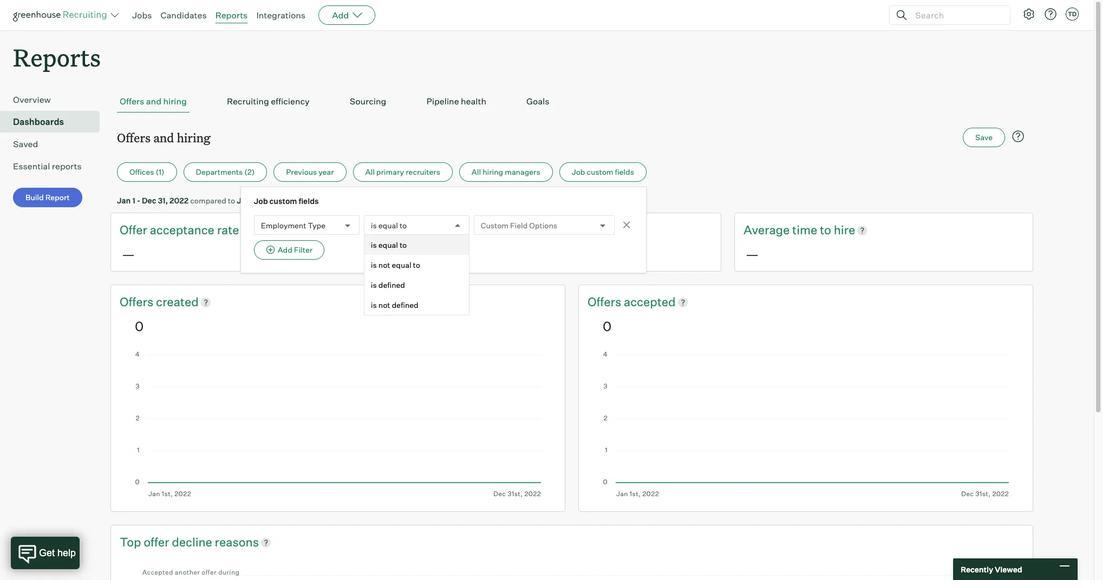 Task type: vqa. For each thing, say whether or not it's contained in the screenshot.
Menu Bar
no



Task type: locate. For each thing, give the bounding box(es) containing it.
1 1 from the left
[[132, 196, 135, 205]]

1 down (2) at the left of the page
[[252, 196, 255, 205]]

sourcing button
[[347, 91, 389, 113]]

to
[[228, 196, 235, 205], [400, 221, 407, 230], [508, 223, 519, 237], [820, 223, 831, 237], [400, 241, 407, 250], [413, 261, 420, 270]]

2 0 from the left
[[603, 318, 612, 335]]

fields inside 'button'
[[615, 167, 634, 177]]

2 vertical spatial hiring
[[483, 167, 503, 177]]

to link for fill
[[508, 222, 522, 239]]

0
[[135, 318, 144, 335], [603, 318, 612, 335]]

1 horizontal spatial average time to
[[744, 223, 834, 237]]

0 horizontal spatial average
[[432, 223, 478, 237]]

integrations
[[256, 10, 306, 21]]

all primary recruiters button
[[353, 163, 453, 182]]

not up is defined
[[379, 261, 390, 270]]

0 vertical spatial defined
[[379, 281, 405, 290]]

0 vertical spatial fields
[[615, 167, 634, 177]]

reports
[[215, 10, 248, 21], [13, 41, 101, 73]]

2022
[[170, 196, 189, 205]]

1 - from the left
[[137, 196, 140, 205]]

0 vertical spatial equal
[[379, 221, 398, 230]]

to link
[[508, 222, 522, 239], [820, 222, 834, 239]]

1 vertical spatial not
[[379, 301, 390, 310]]

1 average link from the left
[[432, 222, 481, 239]]

1 0 from the left
[[135, 318, 144, 335]]

(1)
[[156, 167, 164, 177]]

offers link for created
[[120, 294, 156, 311]]

job
[[572, 167, 585, 177], [254, 197, 268, 206]]

0 horizontal spatial fields
[[299, 197, 319, 206]]

1 horizontal spatial 0
[[603, 318, 612, 335]]

1 horizontal spatial time
[[793, 223, 817, 237]]

add
[[332, 10, 349, 21], [278, 245, 292, 255]]

1 horizontal spatial custom
[[587, 167, 613, 177]]

all hiring managers button
[[459, 163, 553, 182]]

1 horizontal spatial 31,
[[278, 196, 288, 205]]

overview
[[13, 94, 51, 105]]

0 horizontal spatial —
[[122, 246, 135, 263]]

acceptance link
[[150, 222, 217, 239]]

4 is from the top
[[371, 281, 377, 290]]

31,
[[158, 196, 168, 205], [278, 196, 288, 205]]

- left 2021
[[257, 196, 260, 205]]

2 — from the left
[[434, 246, 447, 263]]

1 horizontal spatial reports
[[215, 10, 248, 21]]

pipeline health button
[[424, 91, 489, 113]]

jan up offer
[[117, 196, 131, 205]]

efficiency
[[271, 96, 310, 107]]

1 up offer
[[132, 196, 135, 205]]

add for add filter
[[278, 245, 292, 255]]

average link for fill
[[432, 222, 481, 239]]

2 horizontal spatial —
[[746, 246, 759, 263]]

1 horizontal spatial add
[[332, 10, 349, 21]]

1 average time to from the left
[[432, 223, 522, 237]]

2 average time to from the left
[[744, 223, 834, 237]]

1 horizontal spatial job
[[572, 167, 585, 177]]

is equal to
[[371, 221, 407, 230], [371, 241, 407, 250]]

1 vertical spatial job custom fields
[[254, 197, 319, 206]]

0 horizontal spatial reports
[[13, 41, 101, 73]]

all primary recruiters
[[365, 167, 440, 177]]

add inside button
[[278, 245, 292, 255]]

1 horizontal spatial -
[[257, 196, 260, 205]]

2 vertical spatial equal
[[392, 261, 411, 270]]

1 vertical spatial job
[[254, 197, 268, 206]]

greenhouse recruiting image
[[13, 9, 111, 22]]

0 vertical spatial and
[[146, 96, 161, 107]]

previous
[[286, 167, 317, 177]]

offers link
[[120, 294, 156, 311], [588, 294, 624, 311]]

hiring
[[163, 96, 187, 107], [177, 130, 211, 146], [483, 167, 503, 177]]

time link left hire 'link'
[[793, 222, 820, 239]]

2 is from the top
[[371, 241, 377, 250]]

build
[[25, 193, 44, 202]]

pipeline
[[427, 96, 459, 107]]

3 — from the left
[[746, 246, 759, 263]]

jan
[[117, 196, 131, 205], [237, 196, 250, 205]]

add inside popup button
[[332, 10, 349, 21]]

1 horizontal spatial dec
[[262, 196, 276, 205]]

offer
[[144, 535, 169, 550]]

2 - from the left
[[257, 196, 260, 205]]

xychart image
[[135, 352, 541, 498], [603, 352, 1009, 498], [135, 562, 1009, 581]]

top link
[[120, 535, 144, 551]]

0 horizontal spatial custom
[[270, 197, 297, 206]]

goals button
[[524, 91, 552, 113]]

2 is equal to from the top
[[371, 241, 407, 250]]

job custom fields
[[572, 167, 634, 177], [254, 197, 319, 206]]

0 horizontal spatial 0
[[135, 318, 144, 335]]

time left hire
[[793, 223, 817, 237]]

rate link
[[217, 222, 239, 239]]

dec up employment at top
[[262, 196, 276, 205]]

1 31, from the left
[[158, 196, 168, 205]]

dec down offices (1) button
[[142, 196, 156, 205]]

0 horizontal spatial add
[[278, 245, 292, 255]]

time left field at top
[[481, 223, 505, 237]]

0 horizontal spatial -
[[137, 196, 140, 205]]

2021
[[289, 196, 307, 205]]

0 horizontal spatial time link
[[481, 222, 508, 239]]

decline link
[[172, 535, 215, 551]]

1 is from the top
[[371, 221, 377, 230]]

defined up the is not defined
[[379, 281, 405, 290]]

offers and hiring inside button
[[120, 96, 187, 107]]

hiring inside offers and hiring button
[[163, 96, 187, 107]]

— for hire
[[746, 246, 759, 263]]

all for all hiring managers
[[472, 167, 481, 177]]

average
[[432, 223, 478, 237], [744, 223, 790, 237]]

1 horizontal spatial time link
[[793, 222, 820, 239]]

1 to link from the left
[[508, 222, 522, 239]]

0 horizontal spatial jan
[[117, 196, 131, 205]]

managers
[[505, 167, 540, 177]]

not for equal
[[379, 261, 390, 270]]

0 horizontal spatial all
[[365, 167, 375, 177]]

2 to link from the left
[[820, 222, 834, 239]]

31, left 2021
[[278, 196, 288, 205]]

hire link
[[834, 222, 855, 239]]

0 vertical spatial add
[[332, 10, 349, 21]]

jan down (2) at the left of the page
[[237, 196, 250, 205]]

reports link
[[215, 10, 248, 21]]

jan 1 - dec 31, 2022 compared to jan 1 - dec 31, 2021
[[117, 196, 307, 205]]

add for add
[[332, 10, 349, 21]]

offices (1) button
[[117, 163, 177, 182]]

2 all from the left
[[472, 167, 481, 177]]

top offer decline
[[120, 535, 215, 550]]

1 time link from the left
[[481, 222, 508, 239]]

- down 'offices' on the left top
[[137, 196, 140, 205]]

2 average link from the left
[[744, 222, 793, 239]]

td button
[[1066, 8, 1079, 21]]

1 horizontal spatial job custom fields
[[572, 167, 634, 177]]

0 vertical spatial custom
[[587, 167, 613, 177]]

1 vertical spatial custom
[[270, 197, 297, 206]]

tab list
[[117, 91, 1027, 113]]

— for fill
[[434, 246, 447, 263]]

0 vertical spatial hiring
[[163, 96, 187, 107]]

jobs
[[132, 10, 152, 21]]

equal
[[379, 221, 398, 230], [379, 241, 398, 250], [392, 261, 411, 270]]

0 horizontal spatial 1
[[132, 196, 135, 205]]

defined down is defined
[[392, 301, 419, 310]]

1 horizontal spatial average
[[744, 223, 790, 237]]

time for hire
[[793, 223, 817, 237]]

add button
[[319, 5, 375, 25]]

1 vertical spatial and
[[153, 130, 174, 146]]

0 horizontal spatial average link
[[432, 222, 481, 239]]

0 vertical spatial not
[[379, 261, 390, 270]]

0 horizontal spatial average time to
[[432, 223, 522, 237]]

2 average from the left
[[744, 223, 790, 237]]

1 horizontal spatial all
[[472, 167, 481, 177]]

31, left 2022
[[158, 196, 168, 205]]

average time to for fill
[[432, 223, 522, 237]]

0 horizontal spatial time
[[481, 223, 505, 237]]

departments
[[196, 167, 243, 177]]

0 vertical spatial offers and hiring
[[120, 96, 187, 107]]

1 horizontal spatial jan
[[237, 196, 250, 205]]

all
[[365, 167, 375, 177], [472, 167, 481, 177]]

-
[[137, 196, 140, 205], [257, 196, 260, 205]]

1 horizontal spatial 1
[[252, 196, 255, 205]]

is
[[371, 221, 377, 230], [371, 241, 377, 250], [371, 261, 377, 270], [371, 281, 377, 290], [371, 301, 377, 310]]

tab list containing offers and hiring
[[117, 91, 1027, 113]]

time link for hire
[[793, 222, 820, 239]]

not
[[379, 261, 390, 270], [379, 301, 390, 310]]

0 vertical spatial job
[[572, 167, 585, 177]]

and inside button
[[146, 96, 161, 107]]

1 not from the top
[[379, 261, 390, 270]]

defined
[[379, 281, 405, 290], [392, 301, 419, 310]]

1 vertical spatial add
[[278, 245, 292, 255]]

0 horizontal spatial to link
[[508, 222, 522, 239]]

time link
[[481, 222, 508, 239], [793, 222, 820, 239]]

dec
[[142, 196, 156, 205], [262, 196, 276, 205]]

2 not from the top
[[379, 301, 390, 310]]

1 horizontal spatial fields
[[615, 167, 634, 177]]

1 time from the left
[[481, 223, 505, 237]]

2 time link from the left
[[793, 222, 820, 239]]

recruiting
[[227, 96, 269, 107]]

reports down 'greenhouse recruiting' image
[[13, 41, 101, 73]]

average link for hire
[[744, 222, 793, 239]]

2 offers link from the left
[[588, 294, 624, 311]]

reports right candidates
[[215, 10, 248, 21]]

1 horizontal spatial to link
[[820, 222, 834, 239]]

1
[[132, 196, 135, 205], [252, 196, 255, 205]]

1 offers link from the left
[[120, 294, 156, 311]]

1 vertical spatial offers and hiring
[[117, 130, 211, 146]]

1 vertical spatial fields
[[299, 197, 319, 206]]

fields
[[615, 167, 634, 177], [299, 197, 319, 206]]

0 for created
[[135, 318, 144, 335]]

1 all from the left
[[365, 167, 375, 177]]

1 horizontal spatial —
[[434, 246, 447, 263]]

time link left field at top
[[481, 222, 508, 239]]

type
[[308, 221, 326, 230]]

0 vertical spatial job custom fields
[[572, 167, 634, 177]]

1 average from the left
[[432, 223, 478, 237]]

average time to
[[432, 223, 522, 237], [744, 223, 834, 237]]

filter
[[294, 245, 313, 255]]

previous year
[[286, 167, 334, 177]]

all left the primary
[[365, 167, 375, 177]]

0 horizontal spatial 31,
[[158, 196, 168, 205]]

employment
[[261, 221, 306, 230]]

1 horizontal spatial offers link
[[588, 294, 624, 311]]

report
[[45, 193, 70, 202]]

essential
[[13, 161, 50, 172]]

0 horizontal spatial offers link
[[120, 294, 156, 311]]

0 vertical spatial is equal to
[[371, 221, 407, 230]]

all left managers
[[472, 167, 481, 177]]

0 horizontal spatial dec
[[142, 196, 156, 205]]

1 vertical spatial is equal to
[[371, 241, 407, 250]]

created
[[156, 295, 199, 309]]

2 1 from the left
[[252, 196, 255, 205]]

1 horizontal spatial average link
[[744, 222, 793, 239]]

2 time from the left
[[793, 223, 817, 237]]

td
[[1068, 10, 1077, 18]]

not down is defined
[[379, 301, 390, 310]]



Task type: describe. For each thing, give the bounding box(es) containing it.
acceptance
[[150, 223, 214, 237]]

to link for hire
[[820, 222, 834, 239]]

Search text field
[[913, 7, 1001, 23]]

primary
[[376, 167, 404, 177]]

accepted
[[624, 295, 676, 309]]

save button
[[963, 128, 1005, 147]]

td button
[[1064, 5, 1081, 23]]

is not defined
[[371, 301, 419, 310]]

essential reports link
[[13, 160, 95, 173]]

custom
[[481, 221, 509, 230]]

created link
[[156, 294, 199, 311]]

employment type
[[261, 221, 326, 230]]

average for fill
[[432, 223, 478, 237]]

viewed
[[995, 565, 1022, 574]]

1 dec from the left
[[142, 196, 156, 205]]

offer link
[[144, 535, 172, 551]]

1 vertical spatial equal
[[379, 241, 398, 250]]

hiring inside the all hiring managers button
[[483, 167, 503, 177]]

offers inside button
[[120, 96, 144, 107]]

saved link
[[13, 138, 95, 151]]

2 31, from the left
[[278, 196, 288, 205]]

is defined
[[371, 281, 405, 290]]

custom field options
[[481, 221, 557, 230]]

2 jan from the left
[[237, 196, 250, 205]]

1 jan from the left
[[117, 196, 131, 205]]

top
[[120, 535, 141, 550]]

year
[[319, 167, 334, 177]]

all hiring managers
[[472, 167, 540, 177]]

(2)
[[244, 167, 255, 177]]

goals
[[527, 96, 550, 107]]

recruiters
[[406, 167, 440, 177]]

saved
[[13, 139, 38, 150]]

fill
[[522, 223, 535, 237]]

1 vertical spatial hiring
[[177, 130, 211, 146]]

offer acceptance
[[120, 223, 217, 237]]

3 is from the top
[[371, 261, 377, 270]]

xychart image for created
[[135, 352, 541, 498]]

reasons
[[215, 535, 259, 550]]

0 vertical spatial reports
[[215, 10, 248, 21]]

overview link
[[13, 93, 95, 106]]

sourcing
[[350, 96, 386, 107]]

previous year button
[[274, 163, 346, 182]]

build report
[[25, 193, 70, 202]]

departments (2)
[[196, 167, 255, 177]]

departments (2) button
[[183, 163, 267, 182]]

time for fill
[[481, 223, 505, 237]]

time link for fill
[[481, 222, 508, 239]]

5 is from the top
[[371, 301, 377, 310]]

offices
[[129, 167, 154, 177]]

2 dec from the left
[[262, 196, 276, 205]]

custom inside job custom fields 'button'
[[587, 167, 613, 177]]

0 horizontal spatial job custom fields
[[254, 197, 319, 206]]

fill link
[[522, 222, 535, 239]]

xychart image for accepted
[[603, 352, 1009, 498]]

not for defined
[[379, 301, 390, 310]]

health
[[461, 96, 486, 107]]

jobs link
[[132, 10, 152, 21]]

offer
[[120, 223, 147, 237]]

offer link
[[120, 222, 150, 239]]

decline
[[172, 535, 212, 550]]

offers and hiring button
[[117, 91, 190, 113]]

job inside 'button'
[[572, 167, 585, 177]]

save
[[976, 133, 993, 142]]

field
[[510, 221, 528, 230]]

average time to for hire
[[744, 223, 834, 237]]

recently
[[961, 565, 993, 574]]

0 for accepted
[[603, 318, 612, 335]]

reasons link
[[215, 535, 259, 551]]

configure image
[[1023, 8, 1036, 21]]

job custom fields button
[[559, 163, 647, 182]]

0 horizontal spatial job
[[254, 197, 268, 206]]

pipeline health
[[427, 96, 486, 107]]

dashboards link
[[13, 115, 95, 128]]

add filter
[[278, 245, 313, 255]]

recruiting efficiency button
[[224, 91, 312, 113]]

reports
[[52, 161, 82, 172]]

faq image
[[1012, 130, 1025, 143]]

1 — from the left
[[122, 246, 135, 263]]

candidates
[[161, 10, 207, 21]]

recruiting efficiency
[[227, 96, 310, 107]]

is not equal to
[[371, 261, 420, 270]]

all for all primary recruiters
[[365, 167, 375, 177]]

average for hire
[[744, 223, 790, 237]]

candidates link
[[161, 10, 207, 21]]

rate
[[217, 223, 239, 237]]

add filter button
[[254, 241, 324, 260]]

dashboards
[[13, 117, 64, 127]]

essential reports
[[13, 161, 82, 172]]

compared
[[190, 196, 226, 205]]

accepted link
[[624, 294, 676, 311]]

offers link for accepted
[[588, 294, 624, 311]]

1 vertical spatial defined
[[392, 301, 419, 310]]

options
[[529, 221, 557, 230]]

build report button
[[13, 188, 82, 208]]

job custom fields inside 'button'
[[572, 167, 634, 177]]

1 vertical spatial reports
[[13, 41, 101, 73]]

1 is equal to from the top
[[371, 221, 407, 230]]

offices (1)
[[129, 167, 164, 177]]

hire
[[834, 223, 855, 237]]



